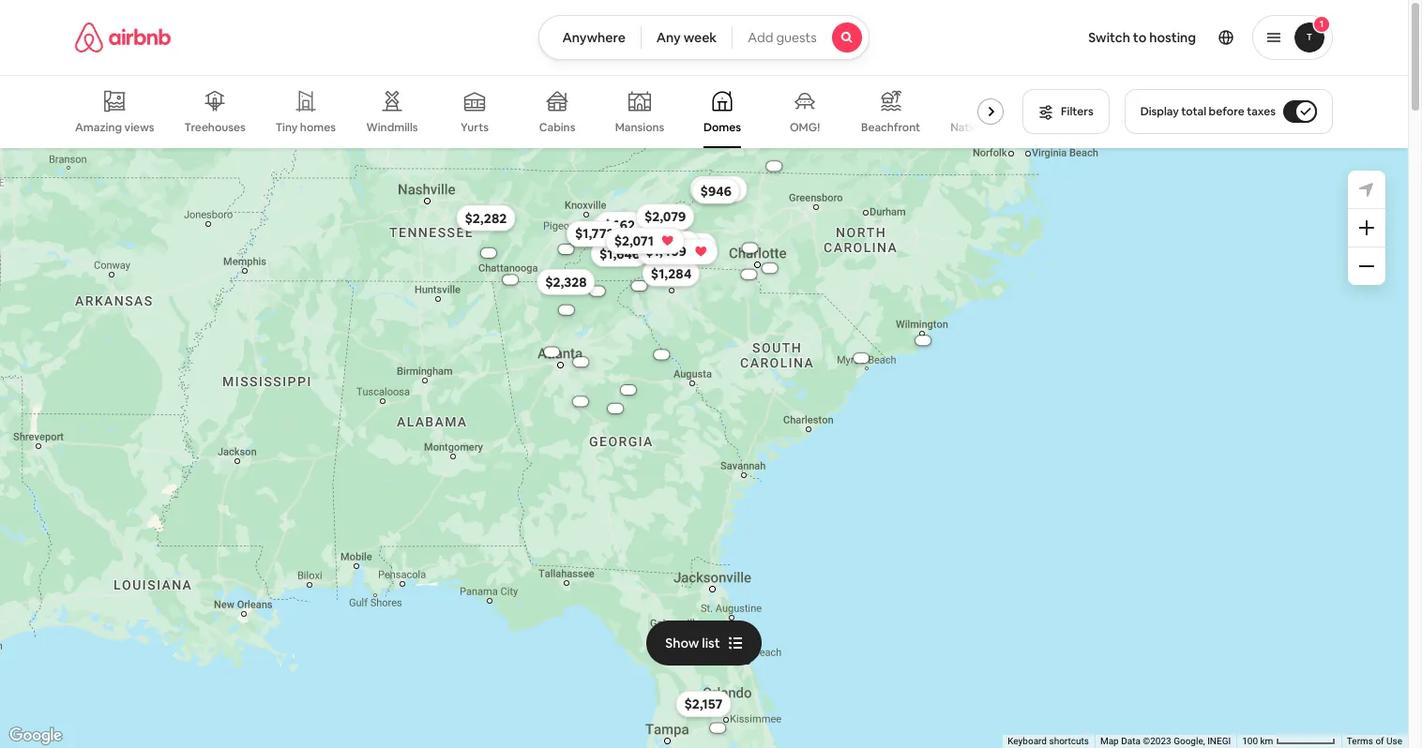 Task type: vqa. For each thing, say whether or not it's contained in the screenshot.
Google map
Showing 120 stays. Including 2 saved stays. region
yes



Task type: locate. For each thing, give the bounding box(es) containing it.
any week button
[[641, 15, 733, 60]]

None search field
[[539, 15, 869, 60]]

before
[[1209, 104, 1245, 119]]

switch to hosting
[[1088, 29, 1196, 46]]

display total before taxes
[[1140, 104, 1276, 119]]

cabins
[[539, 120, 575, 135]]

$1,566 button
[[690, 176, 747, 202]]

$827
[[646, 215, 677, 232]]

show list button
[[647, 621, 761, 666]]

$1,566
[[698, 181, 739, 198]]

$2,079 $1,772
[[575, 209, 686, 242]]

$2,328 button
[[536, 269, 595, 295]]

$1,284 $2,328
[[545, 265, 691, 291]]

tiny homes
[[276, 120, 336, 135]]

display total before taxes button
[[1124, 89, 1333, 134]]

$1,121
[[672, 238, 707, 255]]

km
[[1260, 737, 1273, 747]]

switch
[[1088, 29, 1130, 46]]

keyboard
[[1008, 737, 1047, 747]]

©2023
[[1143, 737, 1171, 747]]

$1,756 $947 $1,566
[[574, 181, 739, 252]]

data
[[1121, 737, 1141, 747]]

views
[[124, 120, 154, 135]]

google,
[[1174, 737, 1205, 747]]

$1,772
[[575, 226, 613, 242]]

$662 button
[[595, 212, 643, 238]]

group
[[75, 75, 1026, 148]]

taxes
[[1247, 104, 1276, 119]]

terms
[[1347, 737, 1373, 747]]

zoom in image
[[1359, 220, 1374, 235]]

1 button
[[1252, 15, 1333, 60]]

list
[[702, 635, 720, 652]]

$1,121 button
[[663, 233, 716, 259]]

$2,328
[[545, 274, 586, 291]]

treehouses
[[184, 120, 246, 135]]

$1,756
[[574, 226, 613, 242]]

of
[[1376, 737, 1384, 747]]

$2,140 button
[[644, 231, 700, 257]]

none search field containing anywhere
[[539, 15, 869, 60]]

national parks
[[951, 120, 1026, 135]]

omg!
[[790, 120, 820, 135]]

add guests button
[[732, 15, 869, 60]]

zoom out image
[[1359, 259, 1374, 274]]

shortcuts
[[1049, 737, 1089, 747]]

$2,282 button
[[456, 205, 515, 231]]

google map
showing 120 stays. including 2 saved stays. region
[[0, 148, 1408, 749]]

to
[[1133, 29, 1147, 46]]

$946 button
[[691, 178, 740, 204]]

use
[[1387, 737, 1402, 747]]

inegi
[[1207, 737, 1231, 747]]

$1,409 button
[[637, 239, 717, 265]]

map data ©2023 google, inegi
[[1100, 737, 1231, 747]]

yurts
[[461, 120, 489, 135]]

$1,409
[[645, 243, 686, 260]]

100
[[1242, 737, 1258, 747]]

add
[[748, 29, 773, 46]]

keyboard shortcuts button
[[1008, 736, 1089, 749]]

$662
[[603, 216, 635, 233]]



Task type: describe. For each thing, give the bounding box(es) containing it.
parks
[[997, 120, 1026, 135]]

amazing
[[75, 120, 122, 135]]

$862
[[612, 218, 643, 235]]

$2,140
[[652, 236, 692, 253]]

1
[[1320, 18, 1324, 30]]

windmills
[[366, 120, 418, 135]]

filters
[[1061, 104, 1094, 119]]

$2,071 button
[[605, 228, 684, 254]]

$1,284 button
[[642, 261, 700, 287]]

$1,756 button
[[566, 221, 622, 247]]

$947 button
[[651, 231, 699, 257]]

$2,157 button
[[675, 691, 731, 718]]

$1,643
[[625, 233, 665, 249]]

$947
[[660, 235, 690, 252]]

national
[[951, 120, 995, 135]]

tiny
[[276, 120, 298, 135]]

filters button
[[1023, 89, 1109, 134]]

show
[[665, 635, 699, 652]]

add guests
[[748, 29, 817, 46]]

$862 button
[[603, 213, 651, 239]]

$1,646 button
[[590, 241, 648, 267]]

$2,079
[[644, 209, 686, 225]]

google image
[[5, 724, 67, 749]]

beachfront
[[861, 120, 920, 135]]

any
[[656, 29, 681, 46]]

hosting
[[1149, 29, 1196, 46]]

$2,079 button
[[636, 204, 694, 230]]

$2,157
[[684, 696, 722, 713]]

amazing views
[[75, 120, 154, 135]]

homes
[[300, 120, 336, 135]]

terms of use
[[1347, 737, 1402, 747]]

display
[[1140, 104, 1179, 119]]

$1,643 button
[[616, 228, 673, 254]]

anywhere button
[[539, 15, 641, 60]]

group containing amazing views
[[75, 75, 1026, 148]]

100 km
[[1242, 737, 1276, 747]]

$1,284
[[650, 265, 691, 282]]

terms of use link
[[1347, 737, 1402, 747]]

$1,772 button
[[566, 221, 622, 247]]

mansions
[[615, 120, 664, 135]]

keyboard shortcuts
[[1008, 737, 1089, 747]]

week
[[684, 29, 717, 46]]

$668 button
[[591, 214, 640, 240]]

switch to hosting link
[[1077, 18, 1207, 57]]

total
[[1181, 104, 1206, 119]]

$668
[[600, 219, 631, 236]]

any week
[[656, 29, 717, 46]]

guests
[[776, 29, 817, 46]]

anywhere
[[562, 29, 626, 46]]

$2,282
[[464, 210, 506, 227]]

profile element
[[892, 0, 1333, 75]]

map
[[1100, 737, 1119, 747]]

$827 button
[[638, 210, 685, 237]]

$946
[[700, 183, 731, 199]]

$2,071
[[614, 233, 653, 249]]

domes
[[704, 120, 741, 135]]

$1,646
[[599, 246, 640, 262]]

100 km button
[[1237, 735, 1341, 749]]



